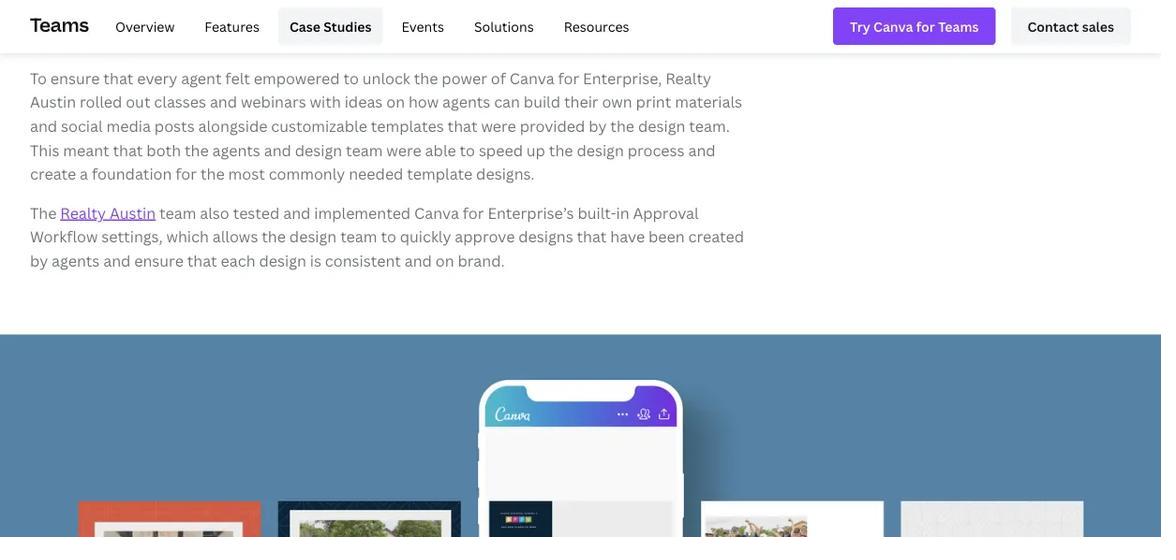 Task type: vqa. For each thing, say whether or not it's contained in the screenshot.
🎁 50% off canva pro for the first 3 months. limited time offer. upgrade now .
no



Task type: locate. For each thing, give the bounding box(es) containing it.
design down own
[[577, 140, 624, 160]]

that
[[103, 68, 133, 88], [448, 116, 478, 136], [113, 140, 143, 160], [577, 227, 607, 247], [187, 251, 217, 271]]

design down customizable
[[295, 140, 342, 160]]

agents down power
[[442, 92, 490, 112]]

design
[[638, 116, 685, 136], [295, 140, 342, 160], [577, 140, 624, 160], [289, 227, 337, 247], [259, 251, 306, 271]]

2 vertical spatial team
[[340, 227, 377, 247]]

that down "built-"
[[577, 227, 607, 247]]

1 vertical spatial canva
[[414, 203, 459, 223]]

on
[[386, 92, 405, 112], [436, 251, 454, 271]]

to ensure that every agent felt empowered to unlock the power of canva for enterprise, realty austin rolled out classes and webinars with ideas on how agents can build their own print materials and social media posts alongside customizable templates that were provided by the design team. this meant that both the agents and design team were able to speed up the design process and create a foundation for the most commonly needed template designs.
[[30, 68, 742, 184]]

on down quickly
[[436, 251, 454, 271]]

0 horizontal spatial how
[[106, 21, 152, 51]]

0 vertical spatial to
[[343, 68, 359, 88]]

a
[[80, 164, 88, 184]]

ideas
[[345, 92, 383, 112]]

how inside to ensure that every agent felt empowered to unlock the power of canva for enterprise, realty austin rolled out classes and webinars with ideas on how agents can build their own print materials and social media posts alongside customizable templates that were provided by the design team. this meant that both the agents and design team were able to speed up the design process and create a foundation for the most commonly needed template designs.
[[409, 92, 439, 112]]

both
[[147, 140, 181, 160]]

team up which
[[159, 203, 196, 223]]

0 horizontal spatial to
[[343, 68, 359, 88]]

0 horizontal spatial austin
[[30, 92, 76, 112]]

that up able
[[448, 116, 478, 136]]

to
[[343, 68, 359, 88], [460, 140, 475, 160], [381, 227, 396, 247]]

1 horizontal spatial canva
[[510, 68, 554, 88]]

to right able
[[460, 140, 475, 160]]

built-
[[578, 203, 616, 223]]

by down workflow
[[30, 251, 48, 271]]

menu bar
[[96, 7, 641, 45]]

agents down alongside
[[212, 140, 260, 160]]

their
[[564, 92, 598, 112]]

did
[[213, 21, 248, 51]]

quickly
[[400, 227, 451, 247]]

austin
[[30, 92, 76, 112], [110, 203, 156, 223]]

0 vertical spatial by
[[589, 116, 607, 136]]

austin up settings,
[[110, 203, 156, 223]]

agent
[[181, 68, 222, 88]]

1 horizontal spatial by
[[589, 116, 607, 136]]

0 vertical spatial on
[[386, 92, 405, 112]]

contact sales image
[[1028, 16, 1114, 37]]

ensure down settings,
[[134, 251, 184, 271]]

to
[[30, 68, 47, 88]]

0 horizontal spatial canva
[[414, 203, 459, 223]]

events link
[[390, 7, 455, 45]]

were up speed
[[481, 116, 516, 136]]

can
[[494, 92, 520, 112]]

and down settings,
[[103, 251, 131, 271]]

and down commonly
[[283, 203, 311, 223]]

teams element
[[30, 0, 1131, 52]]

solutions link
[[463, 7, 545, 45]]

1 vertical spatial ensure
[[134, 251, 184, 271]]

2 horizontal spatial for
[[558, 68, 579, 88]]

0 horizontal spatial agents
[[52, 251, 100, 271]]

0 vertical spatial how
[[106, 21, 152, 51]]

menu bar containing overview
[[96, 7, 641, 45]]

austin down to
[[30, 92, 76, 112]]

0 horizontal spatial for
[[176, 164, 197, 184]]

for up their
[[558, 68, 579, 88]]

overview
[[115, 17, 175, 35]]

were
[[481, 116, 516, 136], [386, 140, 421, 160]]

for
[[558, 68, 579, 88], [176, 164, 197, 184], [463, 203, 484, 223]]

realty up workflow
[[60, 203, 106, 223]]

speed
[[479, 140, 523, 160]]

2 vertical spatial agents
[[52, 251, 100, 271]]

designs.
[[476, 164, 535, 184]]

team up "needed"
[[346, 140, 383, 160]]

team
[[346, 140, 383, 160], [159, 203, 196, 223], [340, 227, 377, 247]]

agents down workflow
[[52, 251, 100, 271]]

own
[[602, 92, 632, 112]]

able
[[425, 140, 456, 160]]

2 horizontal spatial agents
[[442, 92, 490, 112]]

on inside team also tested and implemented canva for enterprise's built-in approval workflow settings, which allows the design team to quickly approve designs that have been created by agents and ensure that each design is consistent and on brand.
[[436, 251, 454, 271]]

canva up build on the top
[[510, 68, 554, 88]]

2 vertical spatial to
[[381, 227, 396, 247]]

case
[[290, 17, 320, 35]]

process
[[628, 140, 685, 160]]

for down "both"
[[176, 164, 197, 184]]

2 horizontal spatial to
[[460, 140, 475, 160]]

features link
[[193, 7, 271, 45]]

1 horizontal spatial realty
[[666, 68, 711, 88]]

the down tested
[[262, 227, 286, 247]]

realty up the materials in the right top of the page
[[666, 68, 711, 88]]

0 vertical spatial for
[[558, 68, 579, 88]]

1 horizontal spatial ensure
[[134, 251, 184, 271]]

consistent
[[325, 251, 401, 271]]

1 horizontal spatial how
[[409, 92, 439, 112]]

to up ideas
[[343, 68, 359, 88]]

agents inside team also tested and implemented canva for enterprise's built-in approval workflow settings, which allows the design team to quickly approve designs that have been created by agents and ensure that each design is consistent and on brand.
[[52, 251, 100, 271]]

by down their
[[589, 116, 607, 136]]

0 horizontal spatial ensure
[[50, 68, 100, 88]]

most
[[228, 164, 265, 184]]

1 vertical spatial by
[[30, 251, 48, 271]]

ensure inside team also tested and implemented canva for enterprise's built-in approval workflow settings, which allows the design team to quickly approve designs that have been created by agents and ensure that each design is consistent and on brand.
[[134, 251, 184, 271]]

the right up
[[549, 140, 573, 160]]

canva
[[510, 68, 554, 88], [414, 203, 459, 223]]

1 vertical spatial on
[[436, 251, 454, 271]]

0 vertical spatial team
[[346, 140, 383, 160]]

canva inside to ensure that every agent felt empowered to unlock the power of canva for enterprise, realty austin rolled out classes and webinars with ideas on how agents can build their own print materials and social media posts alongside customizable templates that were provided by the design team. this meant that both the agents and design team were able to speed up the design process and create a foundation for the most commonly needed template designs.
[[510, 68, 554, 88]]

that down media
[[113, 140, 143, 160]]

1 vertical spatial austin
[[110, 203, 156, 223]]

1 vertical spatial to
[[460, 140, 475, 160]]

1 vertical spatial were
[[386, 140, 421, 160]]

how up templates
[[409, 92, 439, 112]]

1 horizontal spatial on
[[436, 251, 454, 271]]

commonly
[[269, 164, 345, 184]]

agents
[[442, 92, 490, 112], [212, 140, 260, 160], [52, 251, 100, 271]]

empowered
[[254, 68, 340, 88]]

case studies link
[[278, 7, 383, 45]]

for up approve
[[463, 203, 484, 223]]

1 horizontal spatial agents
[[212, 140, 260, 160]]

which
[[166, 227, 209, 247]]

1 vertical spatial how
[[409, 92, 439, 112]]

0 vertical spatial were
[[481, 116, 516, 136]]

allows
[[212, 227, 258, 247]]

by
[[589, 116, 607, 136], [30, 251, 48, 271]]

how
[[106, 21, 152, 51], [409, 92, 439, 112]]

alongside
[[198, 116, 268, 136]]

and
[[210, 92, 237, 112], [30, 116, 57, 136], [264, 140, 291, 160], [688, 140, 716, 160], [283, 203, 311, 223], [103, 251, 131, 271], [405, 251, 432, 271]]

every
[[137, 68, 177, 88]]

here's how they did it
[[30, 21, 269, 51]]

team down implemented
[[340, 227, 377, 247]]

0 vertical spatial ensure
[[50, 68, 100, 88]]

0 horizontal spatial realty
[[60, 203, 106, 223]]

overview link
[[104, 7, 186, 45]]

0 horizontal spatial by
[[30, 251, 48, 271]]

0 vertical spatial austin
[[30, 92, 76, 112]]

is
[[310, 251, 321, 271]]

that down which
[[187, 251, 217, 271]]

on down unlock
[[386, 92, 405, 112]]

to up 'consistent'
[[381, 227, 396, 247]]

0 vertical spatial realty
[[666, 68, 711, 88]]

meant
[[63, 140, 109, 160]]

2 vertical spatial for
[[463, 203, 484, 223]]

were down templates
[[386, 140, 421, 160]]

1 horizontal spatial to
[[381, 227, 396, 247]]

the down own
[[610, 116, 635, 136]]

1 horizontal spatial for
[[463, 203, 484, 223]]

realty
[[666, 68, 711, 88], [60, 203, 106, 223]]

needed
[[349, 164, 403, 184]]

canva up quickly
[[414, 203, 459, 223]]

1 horizontal spatial austin
[[110, 203, 156, 223]]

1 vertical spatial for
[[176, 164, 197, 184]]

ensure
[[50, 68, 100, 88], [134, 251, 184, 271]]

the
[[414, 68, 438, 88], [610, 116, 635, 136], [185, 140, 209, 160], [549, 140, 573, 160], [200, 164, 225, 184], [262, 227, 286, 247]]

0 horizontal spatial on
[[386, 92, 405, 112]]

team.
[[689, 116, 730, 136]]

solutions
[[474, 17, 534, 35]]

by inside team also tested and implemented canva for enterprise's built-in approval workflow settings, which allows the design team to quickly approve designs that have been created by agents and ensure that each design is consistent and on brand.
[[30, 251, 48, 271]]

ensure up rolled
[[50, 68, 100, 88]]

how up every
[[106, 21, 152, 51]]

media
[[106, 116, 151, 136]]

0 vertical spatial canva
[[510, 68, 554, 88]]



Task type: describe. For each thing, give the bounding box(es) containing it.
it
[[253, 21, 269, 51]]

to inside team also tested and implemented canva for enterprise's built-in approval workflow settings, which allows the design team to quickly approve designs that have been created by agents and ensure that each design is consistent and on brand.
[[381, 227, 396, 247]]

here's
[[30, 21, 101, 51]]

social
[[61, 116, 103, 136]]

by inside to ensure that every agent felt empowered to unlock the power of canva for enterprise, realty austin rolled out classes and webinars with ideas on how agents can build their own print materials and social media posts alongside customizable templates that were provided by the design team. this meant that both the agents and design team were able to speed up the design process and create a foundation for the most commonly needed template designs.
[[589, 116, 607, 136]]

customizable
[[271, 116, 367, 136]]

enterprise,
[[583, 68, 662, 88]]

and down quickly
[[405, 251, 432, 271]]

up
[[527, 140, 545, 160]]

team inside to ensure that every agent felt empowered to unlock the power of canva for enterprise, realty austin rolled out classes and webinars with ideas on how agents can build their own print materials and social media posts alongside customizable templates that were provided by the design team. this meant that both the agents and design team were able to speed up the design process and create a foundation for the most commonly needed template designs.
[[346, 140, 383, 160]]

1 vertical spatial agents
[[212, 140, 260, 160]]

on inside to ensure that every agent felt empowered to unlock the power of canva for enterprise, realty austin rolled out classes and webinars with ideas on how agents can build their own print materials and social media posts alongside customizable templates that were provided by the design team. this meant that both the agents and design team were able to speed up the design process and create a foundation for the most commonly needed template designs.
[[386, 92, 405, 112]]

canva inside team also tested and implemented canva for enterprise's built-in approval workflow settings, which allows the design team to quickly approve designs that have been created by agents and ensure that each design is consistent and on brand.
[[414, 203, 459, 223]]

posts
[[154, 116, 195, 136]]

each
[[221, 251, 255, 271]]

out
[[126, 92, 150, 112]]

have
[[610, 227, 645, 247]]

webinars
[[241, 92, 306, 112]]

the realty austin
[[30, 203, 156, 223]]

been
[[649, 227, 685, 247]]

tested
[[233, 203, 280, 223]]

0 horizontal spatial were
[[386, 140, 421, 160]]

provided
[[520, 116, 585, 136]]

case studies
[[290, 17, 372, 35]]

resources
[[564, 17, 629, 35]]

with
[[310, 92, 341, 112]]

the down posts
[[185, 140, 209, 160]]

1 vertical spatial team
[[159, 203, 196, 223]]

power
[[442, 68, 487, 88]]

0 vertical spatial agents
[[442, 92, 490, 112]]

1 horizontal spatial were
[[481, 116, 516, 136]]

and up alongside
[[210, 92, 237, 112]]

in
[[616, 203, 629, 223]]

team also tested and implemented canva for enterprise's built-in approval workflow settings, which allows the design team to quickly approve designs that have been created by agents and ensure that each design is consistent and on brand.
[[30, 203, 744, 271]]

implemented
[[314, 203, 411, 223]]

designs
[[518, 227, 573, 247]]

and up commonly
[[264, 140, 291, 160]]

approval
[[633, 203, 699, 223]]

rolled
[[80, 92, 122, 112]]

that up rolled
[[103, 68, 133, 88]]

features
[[205, 17, 260, 35]]

design left is
[[259, 251, 306, 271]]

also
[[200, 203, 229, 223]]

the left most
[[200, 164, 225, 184]]

the left power
[[414, 68, 438, 88]]

1 vertical spatial realty
[[60, 203, 106, 223]]

realty inside to ensure that every agent felt empowered to unlock the power of canva for enterprise, realty austin rolled out classes and webinars with ideas on how agents can build their own print materials and social media posts alongside customizable templates that were provided by the design team. this meant that both the agents and design team were able to speed up the design process and create a foundation for the most commonly needed template designs.
[[666, 68, 711, 88]]

approve
[[455, 227, 515, 247]]

create
[[30, 164, 76, 184]]

templates
[[371, 116, 444, 136]]

of
[[491, 68, 506, 88]]

and down team.
[[688, 140, 716, 160]]

the inside team also tested and implemented canva for enterprise's built-in approval workflow settings, which allows the design team to quickly approve designs that have been created by agents and ensure that each design is consistent and on brand.
[[262, 227, 286, 247]]

created
[[688, 227, 744, 247]]

felt
[[225, 68, 250, 88]]

materials
[[675, 92, 742, 112]]

print
[[636, 92, 671, 112]]

design up is
[[289, 227, 337, 247]]

studies
[[323, 17, 372, 35]]

design up process
[[638, 116, 685, 136]]

they
[[156, 21, 208, 51]]

workflow
[[30, 227, 98, 247]]

teams
[[30, 11, 89, 37]]

this
[[30, 140, 59, 160]]

the
[[30, 203, 57, 223]]

menu bar inside teams element
[[96, 7, 641, 45]]

foundation
[[92, 164, 172, 184]]

austin inside to ensure that every agent felt empowered to unlock the power of canva for enterprise, realty austin rolled out classes and webinars with ideas on how agents can build their own print materials and social media posts alongside customizable templates that were provided by the design team. this meant that both the agents and design team were able to speed up the design process and create a foundation for the most commonly needed template designs.
[[30, 92, 76, 112]]

settings,
[[101, 227, 163, 247]]

unlock
[[362, 68, 410, 88]]

enterprise's
[[488, 203, 574, 223]]

classes
[[154, 92, 206, 112]]

brand.
[[458, 251, 505, 271]]

ensure inside to ensure that every agent felt empowered to unlock the power of canva for enterprise, realty austin rolled out classes and webinars with ideas on how agents can build their own print materials and social media posts alongside customizable templates that were provided by the design team. this meant that both the agents and design team were able to speed up the design process and create a foundation for the most commonly needed template designs.
[[50, 68, 100, 88]]

template
[[407, 164, 473, 184]]

realty austin link
[[60, 203, 156, 223]]

and up this
[[30, 116, 57, 136]]

resources link
[[553, 7, 641, 45]]

events
[[402, 17, 444, 35]]

build
[[524, 92, 560, 112]]

for inside team also tested and implemented canva for enterprise's built-in approval workflow settings, which allows the design team to quickly approve designs that have been created by agents and ensure that each design is consistent and on brand.
[[463, 203, 484, 223]]



